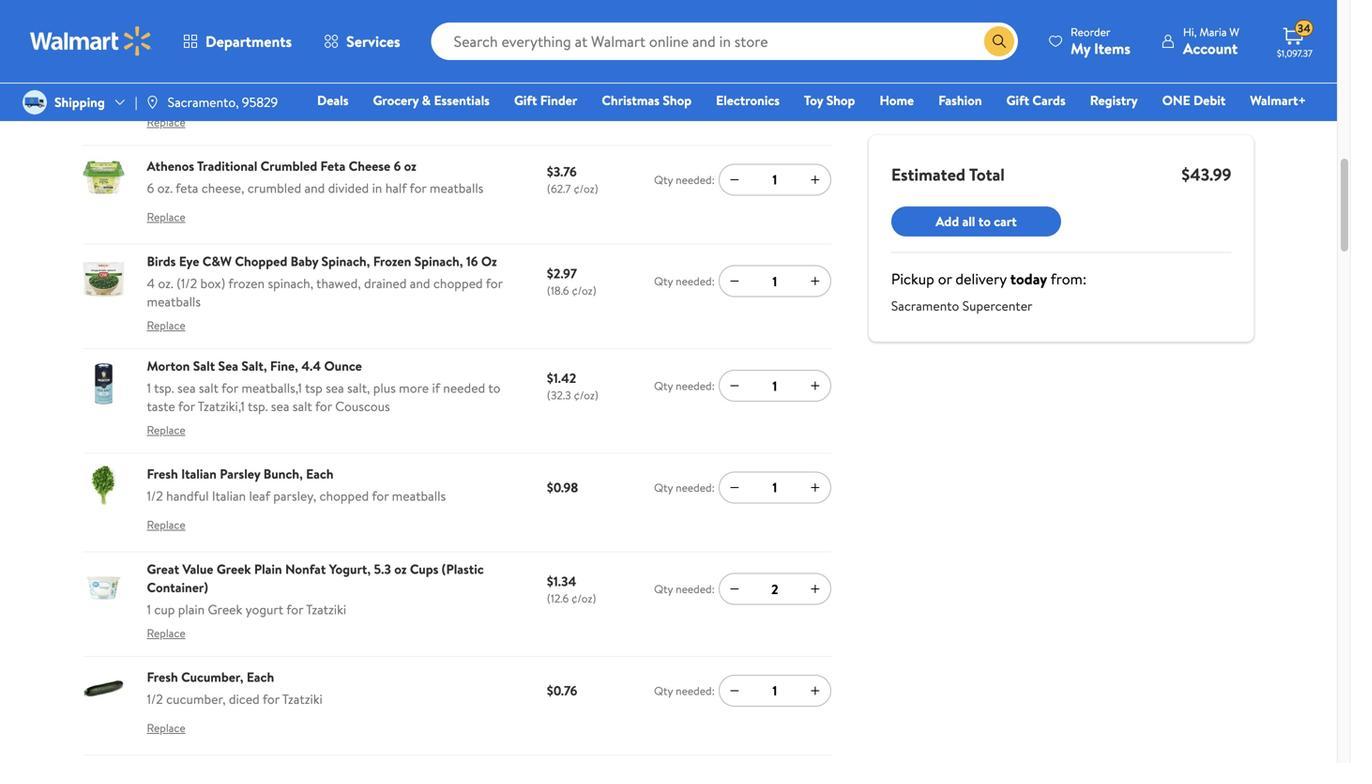 Task type: describe. For each thing, give the bounding box(es) containing it.
needed
[[443, 379, 485, 397]]

$0.76
[[547, 681, 578, 700]]

1 inside the great value greek plain nonfat yogurt, 5.3 oz cups (plastic container) 1 cup plain greek yogurt for tzatziki
[[147, 600, 151, 618]]

and inside athenos traditional crumbled feta cheese 6 oz 6 oz. feta cheese, crumbled and divided in half for meatballs
[[305, 179, 325, 197]]

birds
[[147, 252, 176, 270]]

1/2 inside fresh cucumber, each 1/2 cucumber, diced for tzatziki
[[147, 690, 163, 708]]

frozen
[[373, 252, 411, 270]]

cucumber,
[[181, 668, 244, 686]]

plain
[[254, 560, 282, 578]]

decrease quantity garlic bulb fresh whole, each-count, current quantity 1 image
[[727, 70, 742, 85]]

spinach,
[[268, 274, 314, 292]]

athenos
[[147, 157, 194, 175]]

replace for 6 oz. feta cheese, crumbled and divided in half for meatballs
[[147, 209, 185, 225]]

supercenter
[[963, 297, 1033, 315]]

registry
[[1090, 91, 1138, 109]]

qty for $1.34
[[654, 581, 673, 597]]

gift for gift finder
[[514, 91, 537, 109]]

search icon image
[[992, 34, 1007, 49]]

birds eye c&w chopped baby spinach, frozen spinach, 16 oz link
[[147, 252, 497, 270]]

¢/oz) for $1.34
[[572, 590, 596, 606]]

sacramento,
[[168, 93, 239, 111]]

ounce
[[324, 356, 362, 375]]

needed: for $1.34
[[676, 581, 715, 597]]

decrease quantity great value greek plain nonfat yogurt, 5.3 oz cups (plastic container)-count, current quantity 2 image
[[727, 582, 742, 597]]

for inside athenos traditional crumbled feta cheese 6 oz 6 oz. feta cheese, crumbled and divided in half for meatballs
[[410, 179, 427, 197]]

estimated
[[891, 163, 966, 186]]

for inside fresh italian parsley bunch, each 1/2 handful italian leaf parsley, chopped for meatballs
[[372, 487, 389, 505]]

increase quantity athenos traditional crumbled feta cheese 6 oz-count, current quantity 1 image
[[808, 172, 823, 187]]

1 horizontal spatial salt
[[293, 397, 312, 415]]

($4.14/lb)
[[547, 79, 592, 95]]

increase quantity morton salt sea salt, fine, 4.4 ounce-count, current quantity 1 image
[[808, 378, 823, 393]]

7 qty from the top
[[654, 683, 673, 699]]

morton salt sea salt, fine, 4.4 ounce link
[[147, 356, 362, 375]]

morton
[[147, 356, 190, 375]]

oz
[[481, 252, 497, 270]]

0 horizontal spatial 6
[[147, 179, 154, 197]]

garlic
[[147, 49, 181, 67]]

Walmart Site-Wide search field
[[431, 23, 1018, 60]]

fresh for cucumber,
[[147, 668, 178, 686]]

athenos traditional crumbled feta cheese 6 oz image
[[83, 157, 124, 198]]

qty needed: for $0.62
[[654, 70, 715, 86]]

home
[[880, 91, 914, 109]]

$43.99
[[1182, 163, 1232, 186]]

Search search field
[[431, 23, 1018, 60]]

1 vertical spatial greek
[[208, 600, 242, 618]]

2 garlic from the left
[[398, 71, 429, 89]]

salt
[[193, 356, 215, 375]]

1 spinach, from the left
[[322, 252, 370, 270]]

grocery
[[373, 91, 419, 109]]

increase quantity garlic bulb fresh whole, each-count, current quantity 1 image
[[808, 70, 823, 85]]

christmas shop link
[[593, 90, 700, 110]]

one debit
[[1163, 91, 1226, 109]]

decrease quantity fresh cucumber, each-count, current quantity 1 image
[[727, 683, 742, 698]]

hi, maria w account
[[1183, 24, 1240, 59]]

bunch,
[[264, 465, 303, 483]]

gift for gift cards
[[1007, 91, 1030, 109]]

increase quantity fresh italian parsley bunch, each-count, current quantity 1 image
[[808, 480, 823, 495]]

birds eye c&w chopped baby spinach, frozen spinach, 16 oz image
[[83, 258, 124, 300]]

hi,
[[1183, 24, 1197, 40]]

shop for toy shop
[[827, 91, 855, 109]]

walmart+
[[1250, 91, 1306, 109]]

$3.76
[[547, 162, 577, 181]]

5 needed: from the top
[[676, 479, 715, 495]]

¢/oz) for $1.42
[[574, 387, 599, 403]]

walmart image
[[30, 26, 152, 56]]

replace for 1/2 handful italian leaf parsley, chopped for meatballs
[[147, 517, 185, 533]]

cards
[[1033, 91, 1066, 109]]

w
[[1230, 24, 1240, 40]]

reorder my items
[[1071, 24, 1131, 59]]

cheese
[[349, 157, 391, 175]]

for right (jar)
[[282, 71, 299, 89]]

0 vertical spatial greek
[[217, 560, 251, 578]]

tsp. down morton
[[154, 379, 174, 397]]

for left couscous
[[315, 397, 332, 415]]

needed: for $0.62
[[676, 70, 715, 86]]

gift cards
[[1007, 91, 1066, 109]]

maria
[[1200, 24, 1227, 40]]

box)
[[200, 274, 225, 292]]

4
[[147, 274, 155, 292]]

1 for fresh italian parsley bunch, each 1/2 handful italian leaf parsley, chopped for meatballs
[[773, 478, 777, 497]]

decrease quantity fresh italian parsley bunch, each-count, current quantity 1 image
[[727, 480, 742, 495]]

increase quantity fresh cucumber, each-count, current quantity 1 image
[[808, 683, 823, 698]]

qty for $1.42
[[654, 378, 673, 394]]

needed: for $2.97
[[676, 273, 715, 289]]

walmart+ link
[[1242, 90, 1315, 110]]

drained
[[364, 274, 407, 292]]

garlic bulb fresh whole, each link
[[147, 49, 317, 67]]

$1,097.37
[[1277, 47, 1313, 60]]

for inside birds eye c&w chopped baby spinach, frozen spinach, 16 oz 4 oz. (1/2 box) frozen spinach, thawed, drained and chopped for meatballs
[[486, 274, 503, 292]]

tzatziki inside fresh cucumber, each 1/2 cucumber, diced for tzatziki
[[282, 690, 323, 708]]

shop for christmas shop
[[663, 91, 692, 109]]

parsley,
[[273, 487, 316, 505]]

tsp
[[305, 379, 323, 397]]

for right taste
[[178, 397, 195, 415]]

grocery & essentials link
[[365, 90, 498, 110]]

2
[[772, 580, 779, 598]]

clove,
[[432, 71, 465, 89]]

for right '|'
[[147, 89, 164, 107]]

qty needed: for $2.97
[[654, 273, 715, 289]]

pickup
[[891, 268, 935, 289]]

each for chopped
[[306, 465, 334, 483]]

add
[[936, 212, 959, 230]]

replace for 1 cup plain greek yogurt for tzatziki
[[147, 625, 185, 641]]

¢/oz) for $2.97
[[572, 282, 597, 298]]

great
[[147, 560, 179, 578]]

from:
[[1051, 268, 1087, 289]]

delivery
[[956, 268, 1007, 289]]

7 qty needed: from the top
[[654, 683, 715, 699]]

1 vertical spatial italian
[[212, 487, 246, 505]]

today
[[1011, 268, 1048, 289]]

each for for
[[290, 49, 317, 67]]

$0.98
[[547, 478, 578, 497]]

1 garlic from the left
[[222, 71, 253, 89]]

$1.42 (32.3 ¢/oz)
[[547, 369, 599, 403]]

yogurt,
[[329, 560, 371, 578]]

one
[[1163, 91, 1191, 109]]

meatballs,1 inside the garlic bulb fresh whole, each 1 tsp. minced garlic (jar) for meatballs,1 small garlic clove, minced for tzatziki
[[302, 71, 363, 89]]

value
[[182, 560, 213, 578]]

my
[[1071, 38, 1091, 59]]

replace for 1 tsp. sea salt  for meatballs,1 tsp sea salt, plus more if needed to taste for tzatziki,1 tsp. sea salt for couscous
[[147, 422, 185, 438]]

all
[[963, 212, 976, 230]]

5 qty needed: from the top
[[654, 479, 715, 495]]

tzatziki for 1 cup plain greek yogurt for tzatziki
[[306, 600, 346, 618]]

if
[[432, 379, 440, 397]]

needed: for $1.42
[[676, 378, 715, 394]]

plain
[[178, 600, 205, 618]]

handful
[[166, 487, 209, 505]]



Task type: locate. For each thing, give the bounding box(es) containing it.
replace down cucumber,
[[147, 720, 185, 736]]

1 down garlic on the top
[[147, 71, 151, 89]]

2 gift from the left
[[1007, 91, 1030, 109]]

replace button up morton
[[147, 311, 185, 341]]

oz.
[[157, 179, 173, 197], [158, 274, 173, 292]]

1/2 left handful
[[147, 487, 163, 505]]

oz right 5.3
[[394, 560, 407, 578]]

qty left the decrease quantity athenos traditional crumbled feta cheese 6 oz-count, current quantity 1 icon
[[654, 172, 673, 188]]

account
[[1183, 38, 1238, 59]]

1 horizontal spatial and
[[410, 274, 430, 292]]

italian down parsley on the left
[[212, 487, 246, 505]]

qty up christmas shop on the top of page
[[654, 70, 673, 86]]

replace button for 4 oz. (1/2 box) frozen spinach, thawed, drained and chopped for meatballs
[[147, 311, 185, 341]]

1 left increase quantity athenos traditional crumbled feta cheese 6 oz-count, current quantity 1 image
[[773, 170, 777, 189]]

1 vertical spatial each
[[306, 465, 334, 483]]

qty left decrease quantity fresh cucumber, each-count, current quantity 1 image
[[654, 683, 673, 699]]

for down sea
[[221, 379, 238, 397]]

fine,
[[270, 356, 298, 375]]

morton salt sea salt, fine, 4.4 ounce image
[[83, 363, 124, 404]]

1 gift from the left
[[514, 91, 537, 109]]

gift left finder
[[514, 91, 537, 109]]

1 horizontal spatial 6
[[394, 157, 401, 175]]

garlic
[[222, 71, 253, 89], [398, 71, 429, 89]]

 image
[[145, 95, 160, 110]]

0 horizontal spatial salt
[[199, 379, 219, 397]]

replace button left tzatziki,1
[[147, 415, 185, 445]]

0 vertical spatial meatballs
[[430, 179, 484, 197]]

replace for 1 tsp. minced garlic (jar) for meatballs,1 small garlic clove, minced for tzatziki
[[147, 114, 185, 130]]

1 minced from the left
[[177, 71, 219, 89]]

tzatziki down bulb
[[167, 89, 207, 107]]

services
[[346, 31, 400, 52]]

 image
[[23, 90, 47, 115]]

gift cards link
[[998, 90, 1074, 110]]

cucumber,
[[166, 690, 226, 708]]

5 replace button from the top
[[147, 510, 185, 540]]

1 down morton
[[147, 379, 151, 397]]

add all to cart
[[936, 212, 1017, 230]]

increase quantity great value greek plain nonfat yogurt, 5.3 oz cups (plastic container)-count, current quantity 2 image
[[808, 582, 823, 597]]

1 vertical spatial meatballs,1
[[242, 379, 302, 397]]

1 replace from the top
[[147, 114, 185, 130]]

great value greek plain nonfat yogurt, 5.3 oz cups (plastic container) 1 cup plain greek yogurt for tzatziki
[[147, 560, 484, 618]]

1 vertical spatial chopped
[[320, 487, 369, 505]]

replace down feta
[[147, 209, 185, 225]]

replace down handful
[[147, 517, 185, 533]]

finder
[[540, 91, 578, 109]]

7 needed: from the top
[[676, 683, 715, 699]]

for inside fresh cucumber, each 1/2 cucumber, diced for tzatziki
[[263, 690, 280, 708]]

replace for 1/2 cucumber, diced for tzatziki
[[147, 720, 185, 736]]

qty needed: for $1.34
[[654, 581, 715, 597]]

toy shop link
[[796, 90, 864, 110]]

$1.34
[[547, 572, 577, 590]]

0 vertical spatial and
[[305, 179, 325, 197]]

decrease quantity morton salt sea salt, fine, 4.4 ounce-count, current quantity 1 image
[[727, 378, 742, 393]]

34
[[1298, 20, 1311, 36]]

salt down 4.4
[[293, 397, 312, 415]]

$2.97
[[547, 264, 577, 282]]

1 vertical spatial oz
[[394, 560, 407, 578]]

2 vertical spatial meatballs
[[392, 487, 446, 505]]

for right diced
[[263, 690, 280, 708]]

¢/oz) right (62.7
[[574, 181, 599, 197]]

qty needed: left decrease quantity birds eye c&w chopped baby spinach, frozen spinach, 16 oz-count, current quantity 1 icon
[[654, 273, 715, 289]]

shop right toy
[[827, 91, 855, 109]]

for right the half
[[410, 179, 427, 197]]

chopped right the parsley,
[[320, 487, 369, 505]]

in
[[372, 179, 382, 197]]

$3.76 (62.7 ¢/oz)
[[547, 162, 599, 197]]

4 qty from the top
[[654, 378, 673, 394]]

1 vertical spatial 6
[[147, 179, 154, 197]]

fresh italian parsley bunch, each image
[[83, 465, 124, 506]]

2 shop from the left
[[827, 91, 855, 109]]

leaf
[[249, 487, 270, 505]]

divided
[[328, 179, 369, 197]]

sacramento, 95829
[[168, 93, 278, 111]]

fresh italian parsley bunch, each 1/2 handful italian leaf parsley, chopped for meatballs
[[147, 465, 446, 505]]

¢/oz) inside $1.42 (32.3 ¢/oz)
[[574, 387, 599, 403]]

replace button down handful
[[147, 510, 185, 540]]

&
[[422, 91, 431, 109]]

chopped inside fresh italian parsley bunch, each 1/2 handful italian leaf parsley, chopped for meatballs
[[320, 487, 369, 505]]

1 needed: from the top
[[676, 70, 715, 86]]

spinach,
[[322, 252, 370, 270], [415, 252, 463, 270]]

meatballs,1 inside morton salt sea salt, fine, 4.4 ounce 1 tsp. sea salt  for meatballs,1 tsp sea salt, plus more if needed to taste for tzatziki,1 tsp. sea salt for couscous
[[242, 379, 302, 397]]

qty left decrease quantity morton salt sea salt, fine, 4.4 ounce-count, current quantity 1 "image"
[[654, 378, 673, 394]]

for down oz
[[486, 274, 503, 292]]

one debit link
[[1154, 90, 1235, 110]]

each up the parsley,
[[306, 465, 334, 483]]

1 vertical spatial meatballs
[[147, 292, 201, 311]]

3 qty needed: from the top
[[654, 273, 715, 289]]

oz. inside athenos traditional crumbled feta cheese 6 oz 6 oz. feta cheese, crumbled and divided in half for meatballs
[[157, 179, 173, 197]]

6 up the half
[[394, 157, 401, 175]]

$1.34 (12.6 ¢/oz)
[[547, 572, 596, 606]]

1 for fresh cucumber, each 1/2 cucumber, diced for tzatziki
[[773, 681, 777, 700]]

replace up morton
[[147, 317, 185, 333]]

electronics
[[716, 91, 780, 109]]

0 vertical spatial 1/2
[[147, 487, 163, 505]]

tzatziki inside the great value greek plain nonfat yogurt, 5.3 oz cups (plastic container) 1 cup plain greek yogurt for tzatziki
[[306, 600, 346, 618]]

¢/oz) inside $1.34 (12.6 ¢/oz)
[[572, 590, 596, 606]]

0 vertical spatial to
[[979, 212, 991, 230]]

to right needed
[[488, 379, 501, 397]]

¢/oz) inside $2.97 (18.6 ¢/oz)
[[572, 282, 597, 298]]

italian up handful
[[181, 465, 217, 483]]

1 left increase quantity fresh italian parsley bunch, each-count, current quantity 1 icon
[[773, 478, 777, 497]]

0 vertical spatial each
[[290, 49, 317, 67]]

4 replace from the top
[[147, 422, 185, 438]]

(12.6
[[547, 590, 569, 606]]

replace button for 1 cup plain greek yogurt for tzatziki
[[147, 618, 185, 648]]

0 vertical spatial oz.
[[157, 179, 173, 197]]

salt,
[[347, 379, 370, 397]]

0 vertical spatial meatballs,1
[[302, 71, 363, 89]]

1 horizontal spatial sea
[[271, 397, 289, 415]]

1 for birds eye c&w chopped baby spinach, frozen spinach, 16 oz 4 oz. (1/2 box) frozen spinach, thawed, drained and chopped for meatballs
[[773, 272, 777, 290]]

fresh for italian
[[147, 465, 178, 483]]

meatballs,1 down fine,
[[242, 379, 302, 397]]

oz. right 4
[[158, 274, 173, 292]]

replace down taste
[[147, 422, 185, 438]]

fresh italian parsley bunch, each link
[[147, 465, 334, 483]]

7 replace from the top
[[147, 720, 185, 736]]

small
[[366, 71, 395, 89]]

(62.7
[[547, 181, 571, 197]]

0 vertical spatial tzatziki
[[167, 89, 207, 107]]

great value greek plain nonfat yogurt, 5.3 oz cups (plastic container) link
[[147, 560, 484, 596]]

$0.62 ($4.14/lb)
[[547, 61, 592, 95]]

1 left the increase quantity birds eye c&w chopped baby spinach, frozen spinach, 16 oz-count, current quantity 1 'icon'
[[773, 272, 777, 290]]

fresh inside the garlic bulb fresh whole, each 1 tsp. minced garlic (jar) for meatballs,1 small garlic clove, minced for tzatziki
[[213, 49, 244, 67]]

each right whole,
[[290, 49, 317, 67]]

0 horizontal spatial spinach,
[[322, 252, 370, 270]]

0 horizontal spatial shop
[[663, 91, 692, 109]]

fresh up cucumber,
[[147, 668, 178, 686]]

each inside fresh cucumber, each 1/2 cucumber, diced for tzatziki
[[247, 668, 274, 686]]

each inside the garlic bulb fresh whole, each 1 tsp. minced garlic (jar) for meatballs,1 small garlic clove, minced for tzatziki
[[290, 49, 317, 67]]

(32.3
[[547, 387, 571, 403]]

great value greek plain nonfat yogurt, 5.3 oz cups (plastic container) image
[[83, 566, 124, 608]]

0 vertical spatial 6
[[394, 157, 401, 175]]

to inside button
[[979, 212, 991, 230]]

registry link
[[1082, 90, 1147, 110]]

departments
[[206, 31, 292, 52]]

0 vertical spatial fresh
[[213, 49, 244, 67]]

replace for 4 oz. (1/2 box) frozen spinach, thawed, drained and chopped for meatballs
[[147, 317, 185, 333]]

diced
[[229, 690, 260, 708]]

2 vertical spatial each
[[247, 668, 274, 686]]

fresh
[[213, 49, 244, 67], [147, 465, 178, 483], [147, 668, 178, 686]]

more
[[399, 379, 429, 397]]

chopped inside birds eye c&w chopped baby spinach, frozen spinach, 16 oz 4 oz. (1/2 box) frozen spinach, thawed, drained and chopped for meatballs
[[434, 274, 483, 292]]

to right all
[[979, 212, 991, 230]]

1 for morton salt sea salt, fine, 4.4 ounce 1 tsp. sea salt  for meatballs,1 tsp sea salt, plus more if needed to taste for tzatziki,1 tsp. sea salt for couscous
[[773, 377, 777, 395]]

replace button for 1 tsp. minced garlic (jar) for meatballs,1 small garlic clove, minced for tzatziki
[[147, 107, 185, 137]]

traditional
[[197, 157, 257, 175]]

replace button down "container)"
[[147, 618, 185, 648]]

sacramento
[[891, 297, 960, 315]]

(plastic
[[442, 560, 484, 578]]

cart
[[994, 212, 1017, 230]]

6 down athenos
[[147, 179, 154, 197]]

qty needed: left the decrease quantity athenos traditional crumbled feta cheese 6 oz-count, current quantity 1 icon
[[654, 172, 715, 188]]

2 qty from the top
[[654, 172, 673, 188]]

needed: left decrease quantity fresh cucumber, each-count, current quantity 1 image
[[676, 683, 715, 699]]

4 qty needed: from the top
[[654, 378, 715, 394]]

tzatziki for 1 tsp. minced garlic (jar) for meatballs,1 small garlic clove, minced for tzatziki
[[167, 89, 207, 107]]

6 replace from the top
[[147, 625, 185, 641]]

minced up 'essentials'
[[469, 71, 510, 89]]

oz inside the great value greek plain nonfat yogurt, 5.3 oz cups (plastic container) 1 cup plain greek yogurt for tzatziki
[[394, 560, 407, 578]]

5 replace from the top
[[147, 517, 185, 533]]

for up 5.3
[[372, 487, 389, 505]]

1 vertical spatial and
[[410, 274, 430, 292]]

1 vertical spatial tzatziki
[[306, 600, 346, 618]]

greek left plain
[[217, 560, 251, 578]]

3 qty from the top
[[654, 273, 673, 289]]

sea down salt
[[177, 379, 196, 397]]

yogurt
[[246, 600, 284, 618]]

replace button for 6 oz. feta cheese, crumbled and divided in half for meatballs
[[147, 202, 185, 232]]

1 qty needed: from the top
[[654, 70, 715, 86]]

replace button right '|'
[[147, 107, 185, 137]]

whole,
[[247, 49, 287, 67]]

qty for $0.62
[[654, 70, 673, 86]]

qty left the decrease quantity great value greek plain nonfat yogurt, 5.3 oz cups (plastic container)-count, current quantity 2 icon
[[654, 581, 673, 597]]

qty needed: for $1.42
[[654, 378, 715, 394]]

each inside fresh italian parsley bunch, each 1/2 handful italian leaf parsley, chopped for meatballs
[[306, 465, 334, 483]]

2 replace from the top
[[147, 209, 185, 225]]

cup
[[154, 600, 175, 618]]

1 shop from the left
[[663, 91, 692, 109]]

meatballs inside fresh italian parsley bunch, each 1/2 handful italian leaf parsley, chopped for meatballs
[[392, 487, 446, 505]]

qty needed: left decrease quantity morton salt sea salt, fine, 4.4 ounce-count, current quantity 1 "image"
[[654, 378, 715, 394]]

1 horizontal spatial to
[[979, 212, 991, 230]]

meatballs,1
[[302, 71, 363, 89], [242, 379, 302, 397]]

tzatziki down great value greek plain nonfat yogurt, 5.3 oz cups (plastic container) link
[[306, 600, 346, 618]]

7 replace button from the top
[[147, 713, 185, 743]]

tsp. right tzatziki,1
[[248, 397, 268, 415]]

services button
[[308, 19, 416, 64]]

needed: left "decrease quantity garlic bulb fresh whole, each-count, current quantity 1" icon
[[676, 70, 715, 86]]

replace down cup
[[147, 625, 185, 641]]

¢/oz) inside $3.76 (62.7 ¢/oz)
[[574, 181, 599, 197]]

qty left the decrease quantity fresh italian parsley bunch, each-count, current quantity 1 "image"
[[654, 479, 673, 495]]

replace button for 1/2 cucumber, diced for tzatziki
[[147, 713, 185, 743]]

2 minced from the left
[[469, 71, 510, 89]]

athenos traditional crumbled feta cheese 6 oz link
[[147, 157, 417, 175]]

fresh cucumber, each image
[[83, 668, 124, 709]]

6 needed: from the top
[[676, 581, 715, 597]]

garlic bulb fresh whole, each 1 tsp. minced garlic (jar) for meatballs,1 small garlic clove, minced for tzatziki
[[147, 49, 510, 107]]

garlic down garlic bulb fresh whole, each link
[[222, 71, 253, 89]]

0 horizontal spatial and
[[305, 179, 325, 197]]

spinach, left 16
[[415, 252, 463, 270]]

2 needed: from the top
[[676, 172, 715, 188]]

gift left cards
[[1007, 91, 1030, 109]]

fresh up handful
[[147, 465, 178, 483]]

4 replace button from the top
[[147, 415, 185, 445]]

tzatziki inside the garlic bulb fresh whole, each 1 tsp. minced garlic (jar) for meatballs,1 small garlic clove, minced for tzatziki
[[167, 89, 207, 107]]

¢/oz) right (18.6 on the left top
[[572, 282, 597, 298]]

3 replace from the top
[[147, 317, 185, 333]]

replace button for 1/2 handful italian leaf parsley, chopped for meatballs
[[147, 510, 185, 540]]

oz. left feta
[[157, 179, 173, 197]]

oz. inside birds eye c&w chopped baby spinach, frozen spinach, 16 oz 4 oz. (1/2 box) frozen spinach, thawed, drained and chopped for meatballs
[[158, 274, 173, 292]]

¢/oz) for $3.76
[[574, 181, 599, 197]]

garlic bulb fresh whole, each image
[[83, 55, 124, 97]]

1 inside the garlic bulb fresh whole, each 1 tsp. minced garlic (jar) for meatballs,1 small garlic clove, minced for tzatziki
[[147, 71, 151, 89]]

1 vertical spatial 1/2
[[147, 690, 163, 708]]

chopped down 16
[[434, 274, 483, 292]]

¢/oz) right (32.3
[[574, 387, 599, 403]]

qty for $3.76
[[654, 172, 673, 188]]

1 horizontal spatial chopped
[[434, 274, 483, 292]]

greek
[[217, 560, 251, 578], [208, 600, 242, 618]]

meatballs inside athenos traditional crumbled feta cheese 6 oz 6 oz. feta cheese, crumbled and divided in half for meatballs
[[430, 179, 484, 197]]

shop right christmas
[[663, 91, 692, 109]]

birds eye c&w chopped baby spinach, frozen spinach, 16 oz 4 oz. (1/2 box) frozen spinach, thawed, drained and chopped for meatballs
[[147, 252, 503, 311]]

2 spinach, from the left
[[415, 252, 463, 270]]

16
[[466, 252, 478, 270]]

sea left the 'tsp'
[[271, 397, 289, 415]]

0 horizontal spatial to
[[488, 379, 501, 397]]

6 qty from the top
[[654, 581, 673, 597]]

6 qty needed: from the top
[[654, 581, 715, 597]]

meatballs inside birds eye c&w chopped baby spinach, frozen spinach, 16 oz 4 oz. (1/2 box) frozen spinach, thawed, drained and chopped for meatballs
[[147, 292, 201, 311]]

gift
[[514, 91, 537, 109], [1007, 91, 1030, 109]]

gift finder link
[[506, 90, 586, 110]]

1 vertical spatial to
[[488, 379, 501, 397]]

1 horizontal spatial minced
[[469, 71, 510, 89]]

taste
[[147, 397, 175, 415]]

decrease quantity athenos traditional crumbled feta cheese 6 oz-count, current quantity 1 image
[[727, 172, 742, 187]]

couscous
[[335, 397, 390, 415]]

meatballs right the half
[[430, 179, 484, 197]]

fresh cucumber, each link
[[147, 668, 274, 686]]

1 qty from the top
[[654, 70, 673, 86]]

1 inside morton salt sea salt, fine, 4.4 ounce 1 tsp. sea salt  for meatballs,1 tsp sea salt, plus more if needed to taste for tzatziki,1 tsp. sea salt for couscous
[[147, 379, 151, 397]]

tsp. down garlic on the top
[[154, 71, 174, 89]]

1 vertical spatial fresh
[[147, 465, 178, 483]]

greek right plain at the bottom of the page
[[208, 600, 242, 618]]

1 vertical spatial oz.
[[158, 274, 173, 292]]

2 horizontal spatial sea
[[326, 379, 344, 397]]

to inside morton salt sea salt, fine, 4.4 ounce 1 tsp. sea salt  for meatballs,1 tsp sea salt, plus more if needed to taste for tzatziki,1 tsp. sea salt for couscous
[[488, 379, 501, 397]]

items
[[1094, 38, 1131, 59]]

1 1/2 from the top
[[147, 487, 163, 505]]

for inside the great value greek plain nonfat yogurt, 5.3 oz cups (plastic container) 1 cup plain greek yogurt for tzatziki
[[286, 600, 303, 618]]

0 vertical spatial oz
[[404, 157, 417, 175]]

tsp. inside the garlic bulb fresh whole, each 1 tsp. minced garlic (jar) for meatballs,1 small garlic clove, minced for tzatziki
[[154, 71, 174, 89]]

decrease quantity birds eye c&w chopped baby spinach, frozen spinach, 16 oz-count, current quantity 1 image
[[727, 274, 742, 289]]

fresh inside fresh cucumber, each 1/2 cucumber, diced for tzatziki
[[147, 668, 178, 686]]

tzatziki right diced
[[282, 690, 323, 708]]

2 replace button from the top
[[147, 202, 185, 232]]

qty needed: left the decrease quantity fresh italian parsley bunch, each-count, current quantity 1 "image"
[[654, 479, 715, 495]]

crumbled
[[261, 157, 317, 175]]

morton salt sea salt, fine, 4.4 ounce 1 tsp. sea salt  for meatballs,1 tsp sea salt, plus more if needed to taste for tzatziki,1 tsp. sea salt for couscous
[[147, 356, 501, 415]]

0 horizontal spatial gift
[[514, 91, 537, 109]]

2 vertical spatial fresh
[[147, 668, 178, 686]]

total
[[969, 163, 1005, 186]]

salt
[[199, 379, 219, 397], [293, 397, 312, 415]]

1 right decrease quantity fresh cucumber, each-count, current quantity 1 image
[[773, 681, 777, 700]]

shop
[[663, 91, 692, 109], [827, 91, 855, 109]]

deals link
[[309, 90, 357, 110]]

fashion
[[939, 91, 982, 109]]

1 horizontal spatial garlic
[[398, 71, 429, 89]]

6 replace button from the top
[[147, 618, 185, 648]]

reorder
[[1071, 24, 1111, 40]]

1 for garlic bulb fresh whole, each 1 tsp. minced garlic (jar) for meatballs,1 small garlic clove, minced for tzatziki
[[773, 69, 777, 87]]

tsp.
[[154, 71, 174, 89], [154, 379, 174, 397], [248, 397, 268, 415]]

and right the drained
[[410, 274, 430, 292]]

0 horizontal spatial minced
[[177, 71, 219, 89]]

5.3
[[374, 560, 391, 578]]

5 qty from the top
[[654, 479, 673, 495]]

qty for $2.97
[[654, 273, 673, 289]]

1 horizontal spatial spinach,
[[415, 252, 463, 270]]

2 vertical spatial tzatziki
[[282, 690, 323, 708]]

fresh inside fresh italian parsley bunch, each 1/2 handful italian leaf parsley, chopped for meatballs
[[147, 465, 178, 483]]

¢/oz)
[[574, 181, 599, 197], [572, 282, 597, 298], [574, 387, 599, 403], [572, 590, 596, 606]]

increase quantity birds eye c&w chopped baby spinach, frozen spinach, 16 oz-count, current quantity 1 image
[[808, 274, 823, 289]]

¢/oz) right (12.6
[[572, 590, 596, 606]]

replace button down cucumber,
[[147, 713, 185, 743]]

deals
[[317, 91, 349, 109]]

replace button for 1 tsp. sea salt  for meatballs,1 tsp sea salt, plus more if needed to taste for tzatziki,1 tsp. sea salt for couscous
[[147, 415, 185, 445]]

replace down sacramento,
[[147, 114, 185, 130]]

needed: left the decrease quantity athenos traditional crumbled feta cheese 6 oz-count, current quantity 1 icon
[[676, 172, 715, 188]]

2 qty needed: from the top
[[654, 172, 715, 188]]

salt,
[[242, 356, 267, 375]]

electronics link
[[708, 90, 788, 110]]

and down feta
[[305, 179, 325, 197]]

oz
[[404, 157, 417, 175], [394, 560, 407, 578]]

qty left decrease quantity birds eye c&w chopped baby spinach, frozen spinach, 16 oz-count, current quantity 1 icon
[[654, 273, 673, 289]]

0 vertical spatial italian
[[181, 465, 217, 483]]

1 replace button from the top
[[147, 107, 185, 137]]

3 needed: from the top
[[676, 273, 715, 289]]

or
[[938, 268, 952, 289]]

1/2 left cucumber,
[[147, 690, 163, 708]]

meatballs up cups
[[392, 487, 446, 505]]

garlic up &
[[398, 71, 429, 89]]

baby
[[291, 252, 318, 270]]

0 horizontal spatial garlic
[[222, 71, 253, 89]]

christmas
[[602, 91, 660, 109]]

meatballs down birds
[[147, 292, 201, 311]]

needed: for $3.76
[[676, 172, 715, 188]]

1 horizontal spatial gift
[[1007, 91, 1030, 109]]

1 horizontal spatial shop
[[827, 91, 855, 109]]

1 for athenos traditional crumbled feta cheese 6 oz 6 oz. feta cheese, crumbled and divided in half for meatballs
[[773, 170, 777, 189]]

for right yogurt
[[286, 600, 303, 618]]

gift finder
[[514, 91, 578, 109]]

1 up electronics link
[[773, 69, 777, 87]]

oz up the half
[[404, 157, 417, 175]]

(18.6
[[547, 282, 569, 298]]

and inside birds eye c&w chopped baby spinach, frozen spinach, 16 oz 4 oz. (1/2 box) frozen spinach, thawed, drained and chopped for meatballs
[[410, 274, 430, 292]]

0 horizontal spatial chopped
[[320, 487, 369, 505]]

parsley
[[220, 465, 260, 483]]

c&w
[[203, 252, 232, 270]]

meatballs,1 up "deals" link
[[302, 71, 363, 89]]

qty needed: left the decrease quantity great value greek plain nonfat yogurt, 5.3 oz cups (plastic container)-count, current quantity 2 icon
[[654, 581, 715, 597]]

thawed,
[[316, 274, 361, 292]]

qty needed: for $3.76
[[654, 172, 715, 188]]

minced down bulb
[[177, 71, 219, 89]]

3 replace button from the top
[[147, 311, 185, 341]]

0 horizontal spatial sea
[[177, 379, 196, 397]]

2 1/2 from the top
[[147, 690, 163, 708]]

spinach, up thawed, at the left
[[322, 252, 370, 270]]

sea right the 'tsp'
[[326, 379, 344, 397]]

1/2 inside fresh italian parsley bunch, each 1/2 handful italian leaf parsley, chopped for meatballs
[[147, 487, 163, 505]]

4 needed: from the top
[[676, 378, 715, 394]]

0 vertical spatial chopped
[[434, 274, 483, 292]]

1 left cup
[[147, 600, 151, 618]]

needed: left decrease quantity morton salt sea salt, fine, 4.4 ounce-count, current quantity 1 "image"
[[676, 378, 715, 394]]

oz inside athenos traditional crumbled feta cheese 6 oz 6 oz. feta cheese, crumbled and divided in half for meatballs
[[404, 157, 417, 175]]

tzatziki,1
[[198, 397, 245, 415]]

1 right decrease quantity morton salt sea salt, fine, 4.4 ounce-count, current quantity 1 "image"
[[773, 377, 777, 395]]

replace button down feta
[[147, 202, 185, 232]]

estimated total
[[891, 163, 1005, 186]]



Task type: vqa. For each thing, say whether or not it's contained in the screenshot.


